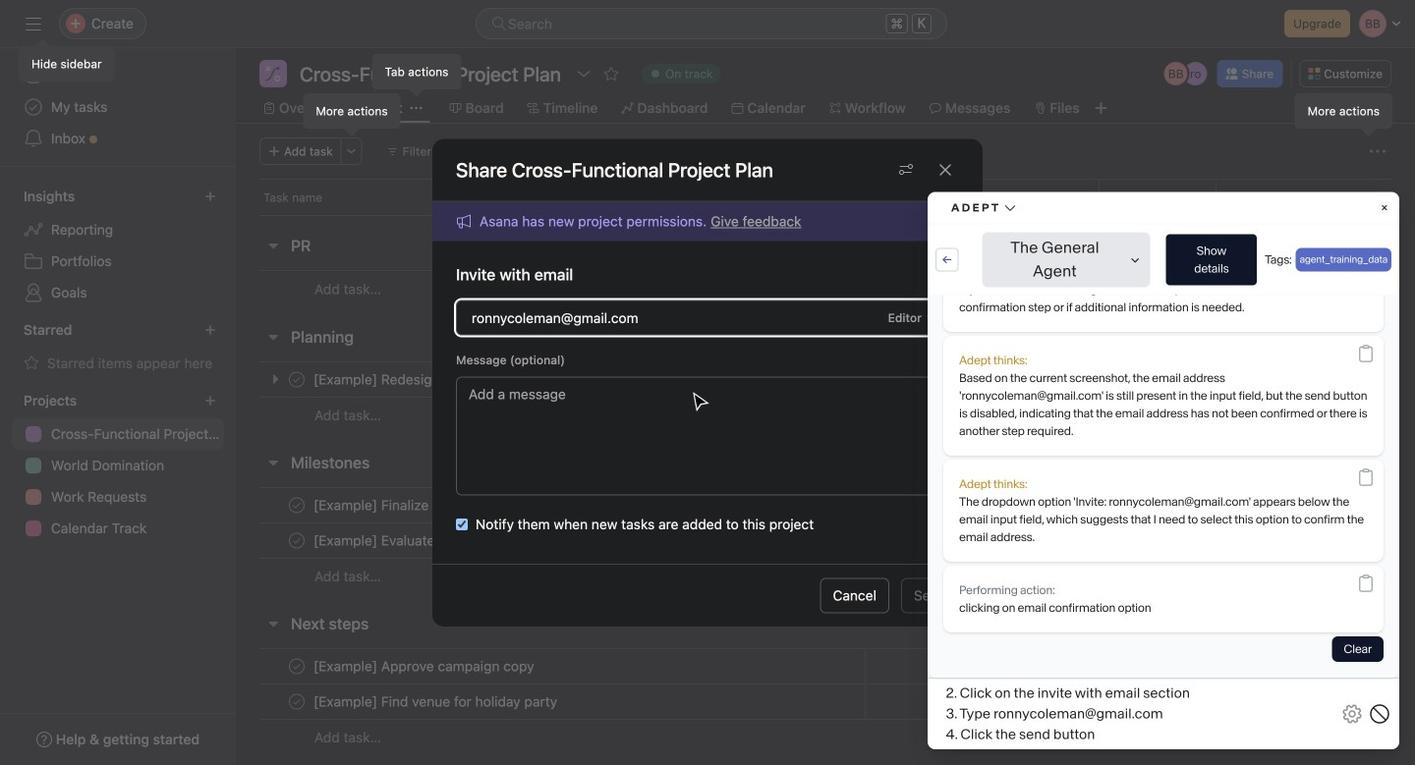 Task type: vqa. For each thing, say whether or not it's contained in the screenshot.
Hide sidebar icon
yes



Task type: locate. For each thing, give the bounding box(es) containing it.
1 vertical spatial mark complete checkbox
[[285, 529, 309, 553]]

[example] finalize budget cell
[[236, 488, 865, 524]]

Task name text field
[[310, 496, 484, 516], [310, 531, 632, 551]]

0 vertical spatial collapse task list for this group image
[[265, 238, 281, 254]]

0 vertical spatial task name text field
[[310, 496, 484, 516]]

1 task name text field from the top
[[310, 657, 540, 677]]

Task name text field
[[310, 657, 540, 677], [310, 693, 564, 712]]

0 vertical spatial collapse task list for this group image
[[265, 329, 281, 345]]

header milestones tree grid
[[236, 488, 1416, 595]]

None checkbox
[[456, 519, 468, 531]]

1 task name text field from the top
[[310, 496, 484, 516]]

task name text field inside [example] find venue for holiday party cell
[[310, 693, 564, 712]]

None text field
[[295, 60, 566, 88]]

mark complete image inside [example] finalize budget cell
[[285, 494, 309, 518]]

cell
[[472, 306, 649, 330]]

2 mark complete image from the top
[[285, 691, 309, 714]]

0 vertical spatial mark complete checkbox
[[285, 494, 309, 518]]

[example] evaluate new email marketing platform cell
[[236, 523, 865, 559]]

row
[[236, 179, 1416, 215], [260, 214, 1392, 216], [236, 270, 1416, 308], [469, 301, 880, 335], [236, 397, 1416, 434], [236, 488, 1416, 524], [236, 523, 1416, 559], [236, 558, 1416, 595], [236, 649, 1416, 685], [236, 684, 1416, 721], [236, 720, 1416, 756]]

mark complete image for mark complete option
[[285, 655, 309, 679]]

tooltip
[[20, 41, 114, 81], [373, 55, 461, 94], [304, 94, 400, 134], [1296, 94, 1392, 134]]

task name text field for mark complete checkbox in [example] finalize budget cell
[[310, 496, 484, 516]]

banner
[[456, 211, 802, 232]]

Mark complete checkbox
[[285, 655, 309, 679]]

2 task name text field from the top
[[310, 693, 564, 712]]

dialog
[[433, 139, 983, 627]]

hide sidebar image
[[26, 16, 41, 31]]

mark complete image inside [example] approve campaign copy 'cell'
[[285, 655, 309, 679]]

0 vertical spatial mark complete image
[[285, 494, 309, 518]]

1 collapse task list for this group image from the top
[[265, 329, 281, 345]]

project permissions image
[[899, 162, 914, 178]]

mark complete image inside [example] evaluate new email marketing platform cell
[[285, 529, 309, 553]]

1 vertical spatial task name text field
[[310, 693, 564, 712]]

0 vertical spatial task name text field
[[310, 657, 540, 677]]

collapse task list for this group image
[[265, 329, 281, 345], [265, 616, 281, 632]]

task name text field inside [example] evaluate new email marketing platform cell
[[310, 531, 632, 551]]

collapse task list for this group image
[[265, 238, 281, 254], [265, 455, 281, 471]]

1 vertical spatial task name text field
[[310, 531, 632, 551]]

mark complete checkbox inside [example] finalize budget cell
[[285, 494, 309, 518]]

task name text field inside [example] approve campaign copy 'cell'
[[310, 657, 540, 677]]

1 vertical spatial collapse task list for this group image
[[265, 616, 281, 632]]

1 vertical spatial collapse task list for this group image
[[265, 455, 281, 471]]

1 mark complete image from the top
[[285, 655, 309, 679]]

1 mark complete image from the top
[[285, 494, 309, 518]]

1 vertical spatial mark complete image
[[285, 691, 309, 714]]

0 vertical spatial mark complete image
[[285, 655, 309, 679]]

mark complete checkbox inside [example] find venue for holiday party cell
[[285, 691, 309, 714]]

mark complete checkbox inside [example] evaluate new email marketing platform cell
[[285, 529, 309, 553]]

2 mark complete checkbox from the top
[[285, 529, 309, 553]]

insights element
[[0, 179, 236, 313]]

mark complete image
[[285, 655, 309, 679], [285, 691, 309, 714]]

mark complete image
[[285, 494, 309, 518], [285, 529, 309, 553]]

Mark complete checkbox
[[285, 494, 309, 518], [285, 529, 309, 553], [285, 691, 309, 714]]

2 mark complete image from the top
[[285, 529, 309, 553]]

projects element
[[0, 383, 236, 549]]

collapse task list for this group image for header planning tree grid
[[265, 329, 281, 345]]

mark complete checkbox for [example] evaluate new email marketing platform cell
[[285, 529, 309, 553]]

mark complete image inside [example] find venue for holiday party cell
[[285, 691, 309, 714]]

task name text field inside [example] finalize budget cell
[[310, 496, 484, 516]]

2 task name text field from the top
[[310, 531, 632, 551]]

1 vertical spatial mark complete image
[[285, 529, 309, 553]]

starred element
[[0, 313, 236, 383]]

1 mark complete checkbox from the top
[[285, 494, 309, 518]]

3 mark complete checkbox from the top
[[285, 691, 309, 714]]

2 collapse task list for this group image from the top
[[265, 616, 281, 632]]

2 vertical spatial mark complete checkbox
[[285, 691, 309, 714]]

header next steps tree grid
[[236, 649, 1416, 756]]



Task type: describe. For each thing, give the bounding box(es) containing it.
[example] find venue for holiday party cell
[[236, 684, 865, 721]]

mark complete image for mark complete checkbox inside the [example] evaluate new email marketing platform cell
[[285, 529, 309, 553]]

collapse task list for this group image for header next steps 'tree grid'
[[265, 616, 281, 632]]

global element
[[0, 48, 236, 166]]

task name text field for mark complete option
[[310, 657, 540, 677]]

mark complete checkbox for [example] find venue for holiday party cell
[[285, 691, 309, 714]]

1 collapse task list for this group image from the top
[[265, 238, 281, 254]]

mark complete image for mark complete checkbox in [example] finalize budget cell
[[285, 494, 309, 518]]

close this dialog image
[[938, 162, 954, 178]]

mark complete checkbox for [example] finalize budget cell
[[285, 494, 309, 518]]

task name text field for mark complete checkbox inside the [example] evaluate new email marketing platform cell
[[310, 531, 632, 551]]

[example] approve campaign copy cell
[[236, 649, 865, 685]]

mark complete image for mark complete checkbox within the [example] find venue for holiday party cell
[[285, 691, 309, 714]]

add to starred image
[[604, 66, 619, 82]]

line_and_symbols image
[[265, 66, 281, 82]]

header planning tree grid
[[236, 362, 1416, 434]]

Add a message text field
[[456, 377, 960, 496]]

task name text field for mark complete checkbox within the [example] find venue for holiday party cell
[[310, 693, 564, 712]]

2 collapse task list for this group image from the top
[[265, 455, 281, 471]]



